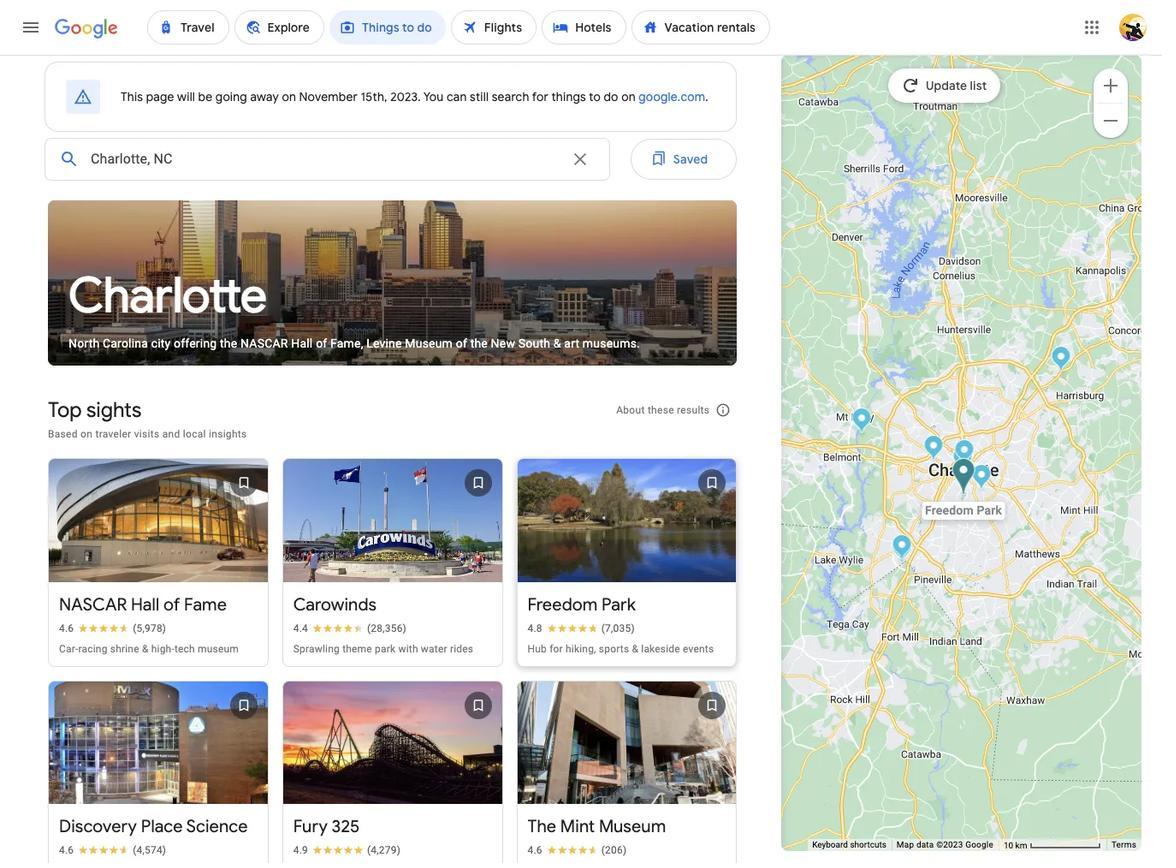 Task type: describe. For each thing, give the bounding box(es) containing it.
museum inside top sights region
[[599, 816, 666, 837]]

keyboard shortcuts button
[[813, 839, 887, 851]]

museum
[[198, 643, 239, 655]]

based on traveler visits and local insights
[[48, 428, 247, 440]]

fury 325
[[294, 816, 360, 837]]

1 horizontal spatial hall
[[291, 337, 313, 350]]

325
[[332, 816, 360, 837]]

2 horizontal spatial &
[[632, 643, 639, 655]]

(28,356)
[[367, 622, 407, 634]]

local
[[183, 428, 206, 440]]

save freedom park charlotte, north carolina to collection image
[[692, 463, 733, 504]]

(206)
[[602, 844, 627, 856]]

map data ©2023 google
[[897, 840, 994, 850]]

november
[[299, 89, 358, 104]]

hub
[[528, 643, 547, 655]]

discovery place science
[[59, 816, 248, 837]]

museums.
[[583, 337, 641, 350]]

0 vertical spatial museum
[[405, 337, 453, 350]]

nascar hall of fame
[[59, 594, 227, 615]]

0 horizontal spatial &
[[142, 643, 149, 655]]

about these results image
[[703, 390, 744, 431]]

main menu image
[[21, 17, 41, 38]]

Search for destinations, sights and more text field
[[90, 139, 560, 180]]

results
[[677, 404, 710, 416]]

north
[[69, 337, 100, 350]]

top sights
[[48, 398, 142, 423]]

science
[[186, 816, 248, 837]]

10
[[1004, 841, 1014, 850]]

traveler
[[95, 428, 131, 440]]

you
[[424, 89, 444, 104]]

carowinds image
[[892, 537, 912, 565]]

this page will be going away on november 15th, 2023. you can still search for things to do on google.com .
[[121, 89, 709, 104]]

©2023
[[937, 840, 964, 850]]

4.4
[[294, 622, 308, 634]]

carolina
[[103, 337, 148, 350]]

for inside top sights region
[[550, 643, 563, 655]]

google.com
[[639, 89, 706, 104]]

15th,
[[361, 89, 388, 104]]

4.9 out of 5 stars from 4,279 reviews image
[[294, 843, 401, 857]]

to
[[589, 89, 601, 104]]

insights
[[209, 428, 247, 440]]

based
[[48, 428, 78, 440]]

search
[[492, 89, 530, 104]]

1 horizontal spatial of
[[316, 337, 327, 350]]

save nascar hall of fame to collection image
[[223, 463, 264, 504]]

and
[[162, 428, 180, 440]]

shortcuts
[[851, 840, 887, 850]]

u.s. national whitewater center image
[[852, 408, 872, 436]]

these
[[648, 404, 675, 416]]

sights
[[87, 398, 142, 423]]

top
[[48, 398, 82, 423]]

list inside top sights region
[[41, 438, 744, 863]]

4.9
[[294, 844, 308, 856]]

2 horizontal spatial of
[[456, 337, 468, 350]]

save fury 325 to collection image
[[458, 685, 499, 726]]

minnesota road image
[[924, 435, 944, 463]]

update list button
[[889, 69, 1001, 103]]

1 the from the left
[[220, 337, 237, 350]]

discovery place science image
[[955, 439, 975, 468]]

fury
[[294, 816, 328, 837]]

park
[[602, 594, 636, 615]]

hall inside top sights region
[[131, 594, 159, 615]]

park
[[375, 643, 396, 655]]

fury 325 image
[[892, 534, 912, 563]]

carowinds
[[294, 594, 377, 615]]

offering
[[174, 337, 217, 350]]

racing
[[78, 643, 108, 655]]

(5,978)
[[133, 622, 166, 634]]

hub for hiking, sports & lakeside events
[[528, 643, 714, 655]]

(4,574)
[[133, 844, 166, 856]]

theme
[[343, 643, 372, 655]]

freedom park
[[528, 594, 636, 615]]

nascar inside top sights region
[[59, 594, 127, 615]]

fame,
[[331, 337, 364, 350]]

data
[[917, 840, 935, 850]]

list
[[971, 78, 988, 93]]

update list
[[927, 78, 988, 93]]

4.8
[[528, 622, 543, 634]]

keyboard shortcuts
[[813, 840, 887, 850]]

google
[[966, 840, 994, 850]]

things
[[552, 89, 586, 104]]

terms
[[1112, 840, 1137, 850]]

be
[[198, 89, 213, 104]]

visits
[[134, 428, 160, 440]]

4.6 out of 5 stars from 206 reviews image
[[528, 843, 627, 857]]

10 km
[[1004, 841, 1030, 850]]

1 horizontal spatial &
[[554, 337, 561, 350]]

page
[[146, 89, 174, 104]]

terms link
[[1112, 840, 1137, 850]]

discovery
[[59, 816, 137, 837]]

4.6 out of 5 stars from 5,978 reviews image
[[59, 621, 166, 635]]

high-
[[151, 643, 175, 655]]

10 km button
[[999, 839, 1107, 852]]

do
[[604, 89, 619, 104]]

events
[[683, 643, 714, 655]]



Task type: locate. For each thing, give the bounding box(es) containing it.
& right 'sports'
[[632, 643, 639, 655]]

of left 'fame,'
[[316, 337, 327, 350]]

on right the 'away'
[[282, 89, 296, 104]]

on inside top sights region
[[81, 428, 93, 440]]

place
[[141, 816, 183, 837]]

4.6 down the
[[528, 844, 543, 856]]

nascar right offering
[[241, 337, 288, 350]]

0 horizontal spatial on
[[81, 428, 93, 440]]

1 horizontal spatial the
[[471, 337, 488, 350]]

.
[[706, 89, 709, 104]]

zoom out map image
[[1101, 110, 1122, 131]]

this
[[121, 89, 143, 104]]

0 horizontal spatial museum
[[405, 337, 453, 350]]

sprawling theme park with water rides
[[294, 643, 474, 655]]

4.6 for the mint museum
[[528, 844, 543, 856]]

south
[[519, 337, 551, 350]]

km
[[1016, 841, 1028, 850]]

the
[[220, 337, 237, 350], [471, 337, 488, 350]]

&
[[554, 337, 561, 350], [142, 643, 149, 655], [632, 643, 639, 655]]

1 vertical spatial nascar
[[59, 594, 127, 615]]

list
[[41, 438, 744, 863]]

4.6 up car-
[[59, 622, 74, 634]]

museum
[[405, 337, 453, 350], [599, 816, 666, 837]]

shrine
[[110, 643, 139, 655]]

lakeside
[[642, 643, 681, 655]]

of up (5,978)
[[164, 594, 180, 615]]

away
[[250, 89, 279, 104]]

0 vertical spatial nascar
[[241, 337, 288, 350]]

top sights region
[[31, 383, 744, 863]]

0 horizontal spatial for
[[532, 89, 549, 104]]

hall up (5,978)
[[131, 594, 159, 615]]

4.6 down discovery
[[59, 844, 74, 856]]

1 vertical spatial hall
[[131, 594, 159, 615]]

4.6
[[59, 622, 74, 634], [59, 844, 74, 856], [528, 844, 543, 856]]

0 horizontal spatial the
[[220, 337, 237, 350]]

car-racing shrine & high-tech museum
[[59, 643, 239, 655]]

freedom park image
[[952, 458, 975, 497]]

can
[[447, 89, 467, 104]]

the left new
[[471, 337, 488, 350]]

2023.
[[391, 89, 421, 104]]

for right hub
[[550, 643, 563, 655]]

1 horizontal spatial nascar
[[241, 337, 288, 350]]

sprawling
[[294, 643, 340, 655]]

fame
[[184, 594, 227, 615]]

with
[[399, 643, 418, 655]]

the mint museum image
[[972, 464, 992, 492]]

museum right levine
[[405, 337, 453, 350]]

1 horizontal spatial for
[[550, 643, 563, 655]]

on right do
[[622, 89, 636, 104]]

nascar
[[241, 337, 288, 350], [59, 594, 127, 615]]

going
[[216, 89, 247, 104]]

saved
[[674, 152, 708, 167]]

of
[[316, 337, 327, 350], [456, 337, 468, 350], [164, 594, 180, 615]]

charlotte
[[69, 265, 267, 326]]

mint
[[561, 816, 595, 837]]

4.6 for discovery place science
[[59, 844, 74, 856]]

1 vertical spatial for
[[550, 643, 563, 655]]

save carowinds to collection image
[[458, 463, 499, 504]]

city
[[151, 337, 171, 350]]

the
[[528, 816, 557, 837]]

save the mint museum to collection image
[[692, 685, 733, 726]]

4.6 for nascar hall of fame
[[59, 622, 74, 634]]

& left art
[[554, 337, 561, 350]]

0 horizontal spatial nascar
[[59, 594, 127, 615]]

on
[[282, 89, 296, 104], [622, 89, 636, 104], [81, 428, 93, 440]]

north carolina city offering the nascar hall of fame, levine museum of the new south & art museums.
[[69, 337, 641, 350]]

hall
[[291, 337, 313, 350], [131, 594, 159, 615]]

for left the 'things'
[[532, 89, 549, 104]]

new
[[491, 337, 516, 350]]

map region
[[734, 0, 1163, 863]]

about these results
[[617, 404, 710, 416]]

museum up "(206)"
[[599, 816, 666, 837]]

tech
[[175, 643, 195, 655]]

water
[[421, 643, 448, 655]]

0 vertical spatial for
[[532, 89, 549, 104]]

the mint museum
[[528, 816, 666, 837]]

map
[[897, 840, 915, 850]]

0 horizontal spatial of
[[164, 594, 180, 615]]

car-
[[59, 643, 78, 655]]

about
[[617, 404, 645, 416]]

0 vertical spatial hall
[[291, 337, 313, 350]]

nascar up 4.6 out of 5 stars from 5,978 reviews image
[[59, 594, 127, 615]]

1 vertical spatial museum
[[599, 816, 666, 837]]

1 horizontal spatial on
[[282, 89, 296, 104]]

of left new
[[456, 337, 468, 350]]

4.8 out of 5 stars from 7,035 reviews image
[[528, 621, 635, 635]]

charlotte motor speedway image
[[1052, 346, 1071, 374]]

will
[[177, 89, 195, 104]]

keyboard
[[813, 840, 849, 850]]

for
[[532, 89, 549, 104], [550, 643, 563, 655]]

2 horizontal spatial on
[[622, 89, 636, 104]]

art
[[565, 337, 580, 350]]

4.6 inside image
[[59, 622, 74, 634]]

still
[[470, 89, 489, 104]]

saved link
[[631, 139, 738, 180]]

4.6 out of 5 stars from 4,574 reviews image
[[59, 843, 166, 857]]

rides
[[450, 643, 474, 655]]

freedom
[[528, 594, 598, 615]]

levine
[[367, 337, 402, 350]]

list containing nascar hall of fame
[[41, 438, 744, 863]]

2 the from the left
[[471, 337, 488, 350]]

sports
[[599, 643, 630, 655]]

hall left 'fame,'
[[291, 337, 313, 350]]

update
[[927, 78, 968, 93]]

google.com link
[[639, 89, 706, 104]]

0 horizontal spatial hall
[[131, 594, 159, 615]]

on right the based
[[81, 428, 93, 440]]

(7,035)
[[602, 622, 635, 634]]

(4,279)
[[367, 844, 401, 856]]

nascar hall of fame image
[[953, 446, 973, 474]]

clear image
[[570, 149, 591, 170]]

the right offering
[[220, 337, 237, 350]]

1 horizontal spatial museum
[[599, 816, 666, 837]]

4.4 out of 5 stars from 28,356 reviews image
[[294, 621, 407, 635]]

& left the high- at the left bottom of the page
[[142, 643, 149, 655]]

save discovery place science to collection image
[[223, 685, 264, 726]]

of inside top sights region
[[164, 594, 180, 615]]

zoom in map image
[[1101, 75, 1122, 95]]



Task type: vqa. For each thing, say whether or not it's contained in the screenshot.


